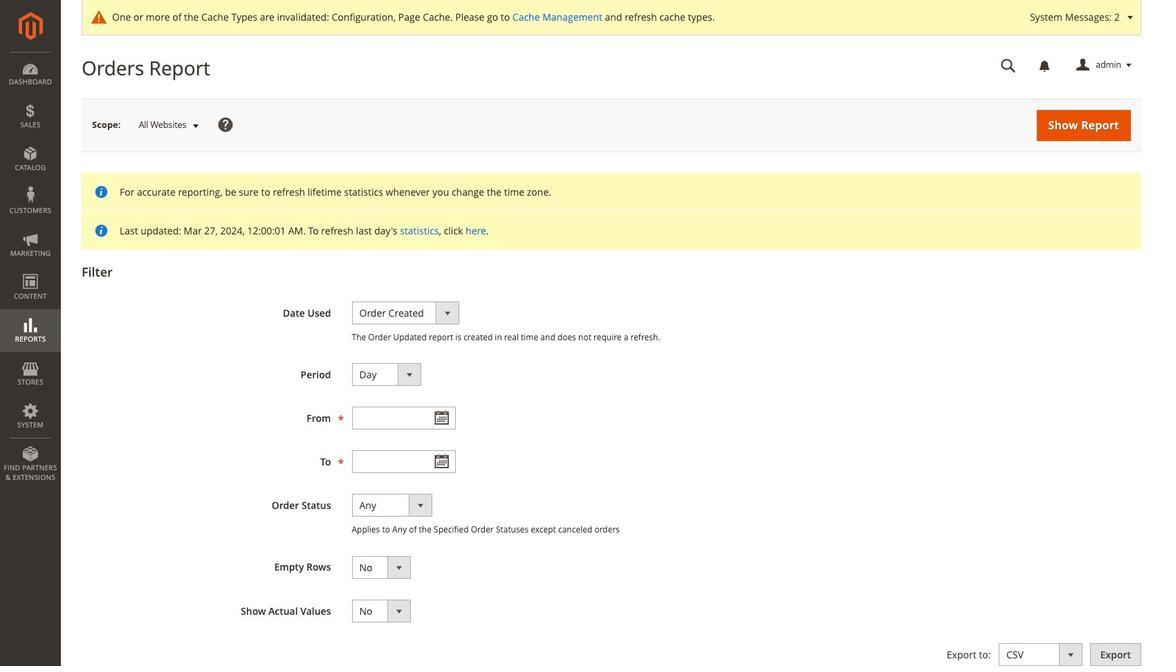 Task type: describe. For each thing, give the bounding box(es) containing it.
magento admin panel image
[[18, 12, 43, 40]]



Task type: vqa. For each thing, say whether or not it's contained in the screenshot.
TAB LIST
no



Task type: locate. For each thing, give the bounding box(es) containing it.
None text field
[[352, 450, 455, 473]]

None text field
[[991, 53, 1026, 77], [352, 407, 455, 430], [991, 53, 1026, 77], [352, 407, 455, 430]]

menu bar
[[0, 52, 61, 489]]



